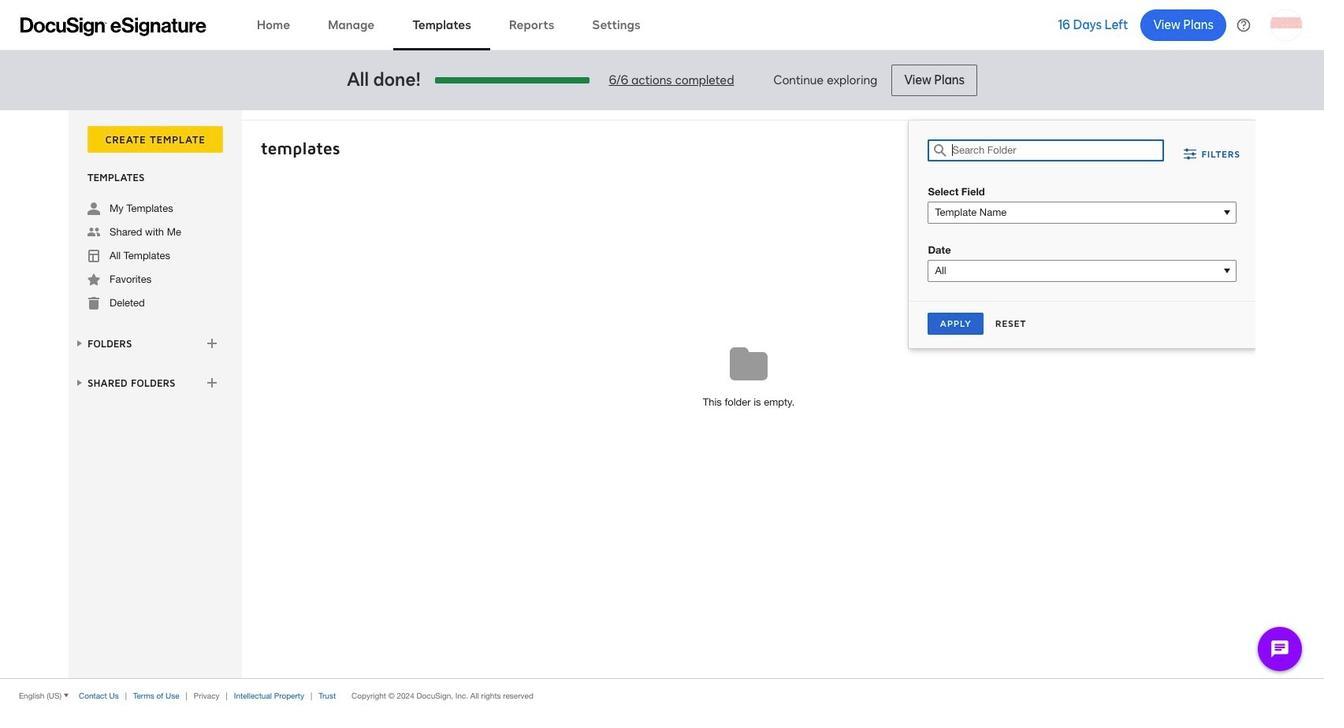 Task type: vqa. For each thing, say whether or not it's contained in the screenshot.
user image
yes



Task type: locate. For each thing, give the bounding box(es) containing it.
shared image
[[87, 226, 100, 239]]

star filled image
[[87, 273, 100, 286]]

docusign esignature image
[[20, 17, 206, 36]]

user image
[[87, 203, 100, 215]]

view folders image
[[73, 337, 86, 350]]

view shared folders image
[[73, 377, 86, 389]]



Task type: describe. For each thing, give the bounding box(es) containing it.
Search Folder text field
[[952, 140, 1164, 161]]

your uploaded profile image image
[[1270, 9, 1302, 41]]

templates image
[[87, 250, 100, 262]]

trash image
[[87, 297, 100, 310]]

more info region
[[0, 679, 1324, 712]]

secondary navigation region
[[69, 110, 1259, 679]]



